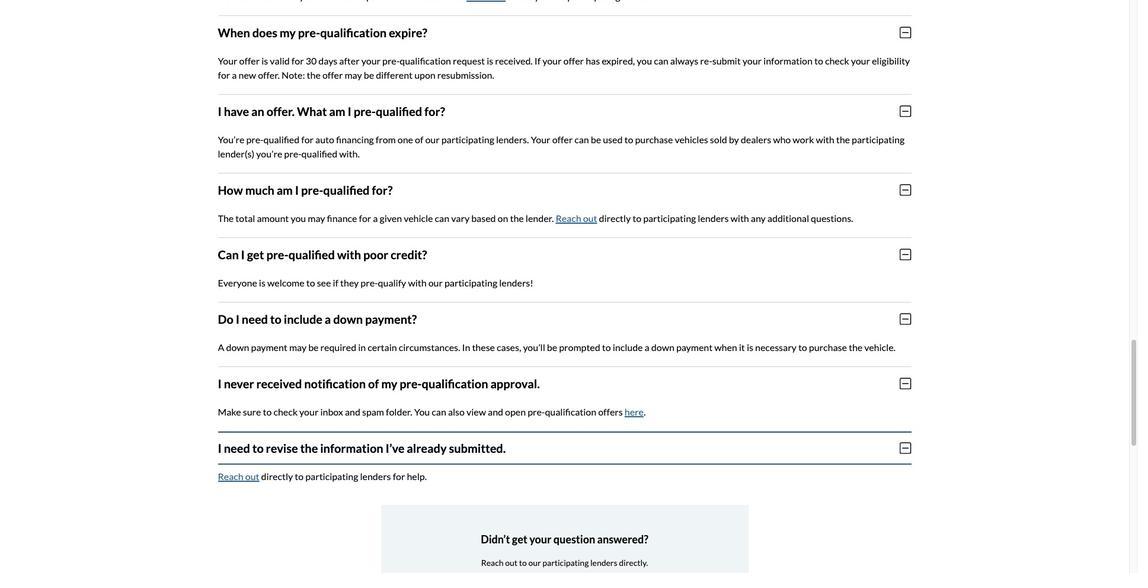 Task type: vqa. For each thing, say whether or not it's contained in the screenshot.
Suvs
no



Task type: locate. For each thing, give the bounding box(es) containing it.
minus square image inside do i need to include a down payment? dropdown button
[[900, 313, 912, 326]]

reach out link
[[556, 213, 597, 224], [218, 471, 259, 482]]

include down welcome
[[284, 312, 323, 326]]

1 vertical spatial for?
[[372, 183, 393, 197]]

0 vertical spatial our
[[425, 134, 440, 145]]

minus square image inside i have an offer. what am i pre-qualified for? dropdown button
[[900, 105, 912, 118]]

for left the 30
[[292, 55, 304, 66]]

1 vertical spatial am
[[277, 183, 293, 197]]

3 minus square image from the top
[[900, 442, 912, 455]]

for left auto
[[301, 134, 314, 145]]

lenders
[[698, 213, 729, 224], [360, 471, 391, 482], [591, 559, 618, 569]]

question
[[554, 533, 595, 546]]

new
[[239, 69, 256, 80]]

directly.
[[619, 559, 648, 569]]

minus square image inside how much am i pre-qualified for? dropdown button
[[900, 184, 912, 197]]

offer
[[239, 55, 260, 66], [564, 55, 584, 66], [322, 69, 343, 80], [552, 134, 573, 145]]

1 horizontal spatial my
[[381, 377, 397, 391]]

qualification up also
[[422, 377, 488, 391]]

for? up given
[[372, 183, 393, 197]]

it
[[739, 342, 745, 353]]

your down when
[[218, 55, 237, 66]]

how
[[218, 183, 243, 197]]

to inside your offer is valid for 30 days after your pre-qualification request is received. if your offer has expired, you can always re-submit your information to check your eligibility for a new offer. note: the offer may be different upon resubmission.
[[815, 55, 823, 66]]

of inside dropdown button
[[368, 377, 379, 391]]

i
[[218, 104, 222, 118], [348, 104, 351, 118], [295, 183, 299, 197], [241, 248, 245, 262], [236, 312, 240, 326], [218, 377, 222, 391], [218, 441, 222, 456]]

your right lenders.
[[531, 134, 551, 145]]

pre-
[[298, 25, 320, 39], [382, 55, 400, 66], [354, 104, 376, 118], [246, 134, 264, 145], [284, 148, 302, 159], [301, 183, 323, 197], [266, 248, 289, 262], [361, 277, 378, 288], [400, 377, 422, 391], [528, 406, 545, 418]]

notification
[[304, 377, 366, 391]]

payment left when
[[676, 342, 713, 353]]

based
[[471, 213, 496, 224]]

i right much
[[295, 183, 299, 197]]

with left poor
[[337, 248, 361, 262]]

1 vertical spatial of
[[368, 377, 379, 391]]

1 vertical spatial my
[[381, 377, 397, 391]]

i down make at bottom
[[218, 441, 222, 456]]

need down make at bottom
[[224, 441, 250, 456]]

when
[[218, 25, 250, 39]]

minus square image for how much am i pre-qualified for?
[[900, 184, 912, 197]]

check down received
[[274, 406, 298, 418]]

1 vertical spatial out
[[245, 471, 259, 482]]

i right 'can'
[[241, 248, 245, 262]]

qualify
[[378, 277, 406, 288]]

a inside do i need to include a down payment? dropdown button
[[325, 312, 331, 326]]

amount
[[257, 213, 289, 224]]

i left have
[[218, 104, 222, 118]]

be left required at the left bottom of the page
[[308, 342, 319, 353]]

for left help.
[[393, 471, 405, 482]]

1 horizontal spatial may
[[308, 213, 325, 224]]

qualified up you're
[[264, 134, 300, 145]]

necessary
[[755, 342, 797, 353]]

pre- inside dropdown button
[[301, 183, 323, 197]]

additional
[[768, 213, 809, 224]]

be left different
[[364, 69, 374, 80]]

0 horizontal spatial purchase
[[635, 134, 673, 145]]

0 horizontal spatial may
[[289, 342, 307, 353]]

0 horizontal spatial lenders
[[360, 471, 391, 482]]

may down do i need to include a down payment? at left bottom
[[289, 342, 307, 353]]

payment up received
[[251, 342, 287, 353]]

offer down i have an offer. what am i pre-qualified for? dropdown button
[[552, 134, 573, 145]]

0 vertical spatial check
[[825, 55, 849, 66]]

1 horizontal spatial down
[[333, 312, 363, 326]]

already
[[407, 441, 447, 456]]

qualified inside dropdown button
[[323, 183, 370, 197]]

to inside i need to revise the information i've already submitted. dropdown button
[[252, 441, 264, 456]]

the right revise at the left
[[300, 441, 318, 456]]

0 vertical spatial minus square image
[[900, 248, 912, 261]]

qualification inside your offer is valid for 30 days after your pre-qualification request is received. if your offer has expired, you can always re-submit your information to check your eligibility for a new offer. note: the offer may be different upon resubmission.
[[400, 55, 451, 66]]

pre- down auto
[[301, 183, 323, 197]]

1 minus square image from the top
[[900, 26, 912, 39]]

1 minus square image from the top
[[900, 248, 912, 261]]

2 vertical spatial out
[[505, 559, 518, 569]]

1 vertical spatial include
[[613, 342, 643, 353]]

minus square image
[[900, 26, 912, 39], [900, 105, 912, 118], [900, 184, 912, 197], [900, 377, 912, 390]]

1 horizontal spatial reach
[[481, 559, 504, 569]]

also
[[448, 406, 465, 418]]

the
[[218, 213, 234, 224]]

0 vertical spatial am
[[329, 104, 345, 118]]

qualified up see
[[289, 248, 335, 262]]

1 vertical spatial need
[[224, 441, 250, 456]]

out
[[583, 213, 597, 224], [245, 471, 259, 482], [505, 559, 518, 569]]

days
[[319, 55, 338, 66]]

pre- up different
[[382, 55, 400, 66]]

be left used
[[591, 134, 601, 145]]

2 horizontal spatial down
[[651, 342, 675, 353]]

pre- right they
[[361, 277, 378, 288]]

your left eligibility
[[851, 55, 870, 66]]

0 vertical spatial reach
[[556, 213, 581, 224]]

0 vertical spatial directly
[[599, 213, 631, 224]]

0 vertical spatial your
[[218, 55, 237, 66]]

i left the never
[[218, 377, 222, 391]]

0 vertical spatial purchase
[[635, 134, 673, 145]]

2 vertical spatial reach
[[481, 559, 504, 569]]

what
[[297, 104, 327, 118]]

i need to revise the information i've already submitted.
[[218, 441, 506, 456]]

0 vertical spatial my
[[280, 25, 296, 39]]

0 horizontal spatial for?
[[372, 183, 393, 197]]

participating
[[442, 134, 494, 145], [852, 134, 905, 145], [643, 213, 696, 224], [445, 277, 498, 288], [305, 471, 358, 482], [543, 559, 589, 569]]

with.
[[339, 148, 360, 159]]

of
[[415, 134, 424, 145], [368, 377, 379, 391]]

0 horizontal spatial directly
[[261, 471, 293, 482]]

1 horizontal spatial check
[[825, 55, 849, 66]]

with inside dropdown button
[[337, 248, 361, 262]]

never
[[224, 377, 254, 391]]

can inside your offer is valid for 30 days after your pre-qualification request is received. if your offer has expired, you can always re-submit your information to check your eligibility for a new offer. note: the offer may be different upon resubmission.
[[654, 55, 669, 66]]

the inside the you're pre-qualified for auto financing from one of our participating lenders. your offer can be used to purchase vehicles sold by dealers who work with the participating lender(s) you're pre-qualified with.
[[836, 134, 850, 145]]

is right request
[[487, 55, 493, 66]]

0 horizontal spatial out
[[245, 471, 259, 482]]

financing
[[336, 134, 374, 145]]

of up spam
[[368, 377, 379, 391]]

minus square image inside i need to revise the information i've already submitted. dropdown button
[[900, 442, 912, 455]]

1 horizontal spatial purchase
[[809, 342, 847, 353]]

0 vertical spatial for?
[[425, 104, 445, 118]]

0 vertical spatial include
[[284, 312, 323, 326]]

be inside the you're pre-qualified for auto financing from one of our participating lenders. your offer can be used to purchase vehicles sold by dealers who work with the participating lender(s) you're pre-qualified with.
[[591, 134, 601, 145]]

my right does
[[280, 25, 296, 39]]

2 horizontal spatial may
[[345, 69, 362, 80]]

information inside dropdown button
[[320, 441, 383, 456]]

lenders left any
[[698, 213, 729, 224]]

for
[[292, 55, 304, 66], [218, 69, 230, 80], [301, 134, 314, 145], [359, 213, 371, 224], [393, 471, 405, 482]]

get right didn't
[[512, 533, 528, 546]]

0 horizontal spatial reach
[[218, 471, 243, 482]]

purchase left vehicle.
[[809, 342, 847, 353]]

1 vertical spatial your
[[531, 134, 551, 145]]

0 horizontal spatial am
[[277, 183, 293, 197]]

for?
[[425, 104, 445, 118], [372, 183, 393, 197]]

1 horizontal spatial your
[[531, 134, 551, 145]]

for? down upon
[[425, 104, 445, 118]]

with
[[816, 134, 835, 145], [731, 213, 749, 224], [337, 248, 361, 262], [408, 277, 427, 288]]

reach
[[556, 213, 581, 224], [218, 471, 243, 482], [481, 559, 504, 569]]

the inside your offer is valid for 30 days after your pre-qualification request is received. if your offer has expired, you can always re-submit your information to check your eligibility for a new offer. note: the offer may be different upon resubmission.
[[307, 69, 321, 80]]

directly
[[599, 213, 631, 224], [261, 471, 293, 482]]

your left inbox
[[299, 406, 319, 418]]

you right amount
[[291, 213, 306, 224]]

1 horizontal spatial include
[[613, 342, 643, 353]]

1 horizontal spatial reach out link
[[556, 213, 597, 224]]

circumstances.
[[399, 342, 460, 353]]

minus square image
[[900, 248, 912, 261], [900, 313, 912, 326], [900, 442, 912, 455]]

different
[[376, 69, 413, 80]]

our down didn't get your question answered?
[[529, 559, 541, 569]]

am inside dropdown button
[[329, 104, 345, 118]]

pre- up the 30
[[298, 25, 320, 39]]

offer up new
[[239, 55, 260, 66]]

minus square image inside can i get pre-qualified with poor credit? dropdown button
[[900, 248, 912, 261]]

1 horizontal spatial payment
[[676, 342, 713, 353]]

1 vertical spatial purchase
[[809, 342, 847, 353]]

prompted
[[559, 342, 600, 353]]

am right much
[[277, 183, 293, 197]]

for left new
[[218, 69, 230, 80]]

1 horizontal spatial get
[[512, 533, 528, 546]]

1 horizontal spatial directly
[[599, 213, 631, 224]]

3 minus square image from the top
[[900, 184, 912, 197]]

0 horizontal spatial information
[[320, 441, 383, 456]]

inbox
[[320, 406, 343, 418]]

any
[[751, 213, 766, 224]]

1 vertical spatial information
[[320, 441, 383, 456]]

0 horizontal spatial reach out link
[[218, 471, 259, 482]]

by
[[729, 134, 739, 145]]

1 horizontal spatial of
[[415, 134, 424, 145]]

and left spam
[[345, 406, 360, 418]]

include inside do i need to include a down payment? dropdown button
[[284, 312, 323, 326]]

0 horizontal spatial and
[[345, 406, 360, 418]]

am
[[329, 104, 345, 118], [277, 183, 293, 197]]

sold
[[710, 134, 727, 145]]

need right do
[[242, 312, 268, 326]]

can i get pre-qualified with poor credit?
[[218, 248, 427, 262]]

1 vertical spatial you
[[291, 213, 306, 224]]

payment?
[[365, 312, 417, 326]]

with right work
[[816, 134, 835, 145]]

the down the 30
[[307, 69, 321, 80]]

0 vertical spatial reach out link
[[556, 213, 597, 224]]

pre- up financing at top
[[354, 104, 376, 118]]

qualified up finance
[[323, 183, 370, 197]]

1 horizontal spatial information
[[764, 55, 813, 66]]

qualification up upon
[[400, 55, 451, 66]]

may inside your offer is valid for 30 days after your pre-qualification request is received. if your offer has expired, you can always re-submit your information to check your eligibility for a new offer. note: the offer may be different upon resubmission.
[[345, 69, 362, 80]]

lenders down i need to revise the information i've already submitted.
[[360, 471, 391, 482]]

0 horizontal spatial include
[[284, 312, 323, 326]]

0 vertical spatial information
[[764, 55, 813, 66]]

1 vertical spatial reach
[[218, 471, 243, 482]]

dealers
[[741, 134, 771, 145]]

and
[[345, 406, 360, 418], [488, 406, 503, 418]]

1 horizontal spatial for?
[[425, 104, 445, 118]]

and right view
[[488, 406, 503, 418]]

offer inside the you're pre-qualified for auto financing from one of our participating lenders. your offer can be used to purchase vehicles sold by dealers who work with the participating lender(s) you're pre-qualified with.
[[552, 134, 573, 145]]

questions.
[[811, 213, 853, 224]]

everyone
[[218, 277, 257, 288]]

qualified
[[376, 104, 422, 118], [264, 134, 300, 145], [302, 148, 337, 159], [323, 183, 370, 197], [289, 248, 335, 262]]

1 horizontal spatial and
[[488, 406, 503, 418]]

purchase
[[635, 134, 673, 145], [809, 342, 847, 353]]

2 and from the left
[[488, 406, 503, 418]]

these
[[472, 342, 495, 353]]

2 horizontal spatial out
[[583, 213, 597, 224]]

1 vertical spatial reach out link
[[218, 471, 259, 482]]

may down after
[[345, 69, 362, 80]]

can left always
[[654, 55, 669, 66]]

pre- right open in the bottom left of the page
[[528, 406, 545, 418]]

0 horizontal spatial my
[[280, 25, 296, 39]]

am right what
[[329, 104, 345, 118]]

0 vertical spatial lenders
[[698, 213, 729, 224]]

lenders!
[[499, 277, 534, 288]]

i inside i never received notification of my pre-qualification approval. dropdown button
[[218, 377, 222, 391]]

2 minus square image from the top
[[900, 105, 912, 118]]

purchase left vehicles
[[635, 134, 673, 145]]

our right the qualify
[[428, 277, 443, 288]]

offer. down "valid"
[[258, 69, 280, 80]]

if
[[333, 277, 339, 288]]

i've
[[386, 441, 405, 456]]

expire?
[[389, 25, 427, 39]]

the right on
[[510, 213, 524, 224]]

can left vary
[[435, 213, 449, 224]]

offer.
[[258, 69, 280, 80], [267, 104, 295, 118]]

minus square image inside i never received notification of my pre-qualification approval. dropdown button
[[900, 377, 912, 390]]

2 vertical spatial lenders
[[591, 559, 618, 569]]

i right do
[[236, 312, 240, 326]]

1 horizontal spatial out
[[505, 559, 518, 569]]

qualified down auto
[[302, 148, 337, 159]]

after
[[339, 55, 360, 66]]

0 horizontal spatial check
[[274, 406, 298, 418]]

lenders for reach out directly to participating lenders for help.
[[360, 471, 391, 482]]

1 vertical spatial directly
[[261, 471, 293, 482]]

qualified up one
[[376, 104, 422, 118]]

0 horizontal spatial of
[[368, 377, 379, 391]]

the inside dropdown button
[[300, 441, 318, 456]]

credit?
[[391, 248, 427, 262]]

0 horizontal spatial payment
[[251, 342, 287, 353]]

0 vertical spatial out
[[583, 213, 597, 224]]

vehicle.
[[865, 342, 896, 353]]

of right one
[[415, 134, 424, 145]]

0 vertical spatial offer.
[[258, 69, 280, 80]]

our right one
[[425, 134, 440, 145]]

0 vertical spatial of
[[415, 134, 424, 145]]

0 vertical spatial you
[[637, 55, 652, 66]]

1 and from the left
[[345, 406, 360, 418]]

is left "valid"
[[262, 55, 268, 66]]

minus square image inside when does my pre-qualification expire? dropdown button
[[900, 26, 912, 39]]

.
[[644, 406, 646, 418]]

vary
[[451, 213, 470, 224]]

may left finance
[[308, 213, 325, 224]]

1 vertical spatial minus square image
[[900, 313, 912, 326]]

your offer is valid for 30 days after your pre-qualification request is received. if your offer has expired, you can always re-submit your information to check your eligibility for a new offer. note: the offer may be different upon resubmission.
[[218, 55, 910, 80]]

am inside dropdown button
[[277, 183, 293, 197]]

1 vertical spatial lenders
[[360, 471, 391, 482]]

be right you'll
[[547, 342, 557, 353]]

your right after
[[362, 55, 381, 66]]

you right expired,
[[637, 55, 652, 66]]

1 vertical spatial get
[[512, 533, 528, 546]]

minus square image for do i need to include a down payment?
[[900, 313, 912, 326]]

offer. inside dropdown button
[[267, 104, 295, 118]]

i inside how much am i pre-qualified for? dropdown button
[[295, 183, 299, 197]]

2 minus square image from the top
[[900, 313, 912, 326]]

payment
[[251, 342, 287, 353], [676, 342, 713, 353]]

can right you
[[432, 406, 446, 418]]

1 horizontal spatial am
[[329, 104, 345, 118]]

2 vertical spatial our
[[529, 559, 541, 569]]

you'll
[[523, 342, 545, 353]]

2 horizontal spatial lenders
[[698, 213, 729, 224]]

directly down how much am i pre-qualified for? dropdown button
[[599, 213, 631, 224]]

0 vertical spatial get
[[247, 248, 264, 262]]

0 horizontal spatial your
[[218, 55, 237, 66]]

work
[[793, 134, 814, 145]]

the right work
[[836, 134, 850, 145]]

4 minus square image from the top
[[900, 377, 912, 390]]

from
[[376, 134, 396, 145]]

get right 'can'
[[247, 248, 264, 262]]

lenders left directly.
[[591, 559, 618, 569]]

offer. right the an
[[267, 104, 295, 118]]

get
[[247, 248, 264, 262], [512, 533, 528, 546]]

1 horizontal spatial you
[[637, 55, 652, 66]]

reach out directly to participating lenders for help.
[[218, 471, 427, 482]]

you inside your offer is valid for 30 days after your pre-qualification request is received. if your offer has expired, you can always re-submit your information to check your eligibility for a new offer. note: the offer may be different upon resubmission.
[[637, 55, 652, 66]]

1 vertical spatial check
[[274, 406, 298, 418]]

request
[[453, 55, 485, 66]]

help.
[[407, 471, 427, 482]]

check left eligibility
[[825, 55, 849, 66]]

is left welcome
[[259, 277, 266, 288]]

my up the folder.
[[381, 377, 397, 391]]

is right it
[[747, 342, 754, 353]]

2 vertical spatial minus square image
[[900, 442, 912, 455]]

1 horizontal spatial lenders
[[591, 559, 618, 569]]

a
[[218, 342, 224, 353]]

offers
[[598, 406, 623, 418]]

to
[[815, 55, 823, 66], [625, 134, 633, 145], [633, 213, 642, 224], [306, 277, 315, 288], [270, 312, 282, 326], [602, 342, 611, 353], [799, 342, 807, 353], [263, 406, 272, 418], [252, 441, 264, 456], [295, 471, 304, 482], [519, 559, 527, 569]]

can left used
[[575, 134, 589, 145]]

directly down revise at the left
[[261, 471, 293, 482]]

0 horizontal spatial get
[[247, 248, 264, 262]]

0 vertical spatial may
[[345, 69, 362, 80]]

1 vertical spatial offer.
[[267, 104, 295, 118]]

an
[[251, 104, 264, 118]]

include right the prompted
[[613, 342, 643, 353]]



Task type: describe. For each thing, give the bounding box(es) containing it.
can inside the you're pre-qualified for auto financing from one of our participating lenders. your offer can be used to purchase vehicles sold by dealers who work with the participating lender(s) you're pre-qualified with.
[[575, 134, 589, 145]]

poor
[[363, 248, 388, 262]]

out for reach out directly to participating lenders for help.
[[245, 471, 259, 482]]

pre- inside your offer is valid for 30 days after your pre-qualification request is received. if your offer has expired, you can always re-submit your information to check your eligibility for a new offer. note: the offer may be different upon resubmission.
[[382, 55, 400, 66]]

offer. inside your offer is valid for 30 days after your pre-qualification request is received. if your offer has expired, you can always re-submit your information to check your eligibility for a new offer. note: the offer may be different upon resubmission.
[[258, 69, 280, 80]]

have
[[224, 104, 249, 118]]

your right submit on the right
[[743, 55, 762, 66]]

pre- up welcome
[[266, 248, 289, 262]]

here link
[[625, 406, 644, 418]]

answered?
[[597, 533, 649, 546]]

they
[[340, 277, 359, 288]]

open
[[505, 406, 526, 418]]

i inside can i get pre-qualified with poor credit? dropdown button
[[241, 248, 245, 262]]

does
[[252, 25, 277, 39]]

to inside do i need to include a down payment? dropdown button
[[270, 312, 282, 326]]

offer down days
[[322, 69, 343, 80]]

out for reach out to our participating lenders directly.
[[505, 559, 518, 569]]

pre- right you're
[[284, 148, 302, 159]]

you're pre-qualified for auto financing from one of our participating lenders. your offer can be used to purchase vehicles sold by dealers who work with the participating lender(s) you're pre-qualified with.
[[218, 134, 905, 159]]

check inside your offer is valid for 30 days after your pre-qualification request is received. if your offer has expired, you can always re-submit your information to check your eligibility for a new offer. note: the offer may be different upon resubmission.
[[825, 55, 849, 66]]

i up financing at top
[[348, 104, 351, 118]]

vehicle
[[404, 213, 433, 224]]

re-
[[700, 55, 713, 66]]

do i need to include a down payment?
[[218, 312, 417, 326]]

folder.
[[386, 406, 412, 418]]

i inside i need to revise the information i've already submitted. dropdown button
[[218, 441, 222, 456]]

0 horizontal spatial you
[[291, 213, 306, 224]]

information inside your offer is valid for 30 days after your pre-qualification request is received. if your offer has expired, you can always re-submit your information to check your eligibility for a new offer. note: the offer may be different upon resubmission.
[[764, 55, 813, 66]]

submitted.
[[449, 441, 506, 456]]

welcome
[[267, 277, 305, 288]]

1 vertical spatial may
[[308, 213, 325, 224]]

1 vertical spatial our
[[428, 277, 443, 288]]

with right the qualify
[[408, 277, 427, 288]]

lenders for reach out to our participating lenders directly.
[[591, 559, 618, 569]]

on
[[498, 213, 508, 224]]

didn't get your question answered?
[[481, 533, 649, 546]]

received
[[256, 377, 302, 391]]

minus square image for i never received notification of my pre-qualification approval.
[[900, 377, 912, 390]]

can i get pre-qualified with poor credit? button
[[218, 238, 912, 271]]

spam
[[362, 406, 384, 418]]

i inside do i need to include a down payment? dropdown button
[[236, 312, 240, 326]]

a inside your offer is valid for 30 days after your pre-qualification request is received. if your offer has expired, you can always re-submit your information to check your eligibility for a new offer. note: the offer may be different upon resubmission.
[[232, 69, 237, 80]]

getting pre-qualified tab panel
[[218, 0, 912, 496]]

qualification up after
[[320, 25, 387, 39]]

revise
[[266, 441, 298, 456]]

make sure to check your inbox and spam folder. you can also view and open pre-qualification offers here .
[[218, 406, 646, 418]]

to inside the you're pre-qualified for auto financing from one of our participating lenders. your offer can be used to purchase vehicles sold by dealers who work with the participating lender(s) you're pre-qualified with.
[[625, 134, 633, 145]]

certain
[[368, 342, 397, 353]]

pre- up you
[[400, 377, 422, 391]]

required
[[321, 342, 356, 353]]

you're
[[218, 134, 244, 145]]

for right finance
[[359, 213, 371, 224]]

for? inside dropdown button
[[372, 183, 393, 197]]

resubmission.
[[437, 69, 494, 80]]

your inside your offer is valid for 30 days after your pre-qualification request is received. if your offer has expired, you can always re-submit your information to check your eligibility for a new offer. note: the offer may be different upon resubmission.
[[218, 55, 237, 66]]

your up reach out to our participating lenders directly.
[[530, 533, 552, 546]]

your right if at top left
[[543, 55, 562, 66]]

i have an offer. what am i pre-qualified for?
[[218, 104, 445, 118]]

for? inside dropdown button
[[425, 104, 445, 118]]

of inside the you're pre-qualified for auto financing from one of our participating lenders. your offer can be used to purchase vehicles sold by dealers who work with the participating lender(s) you're pre-qualified with.
[[415, 134, 424, 145]]

our inside the you're pre-qualified for auto financing from one of our participating lenders. your offer can be used to purchase vehicles sold by dealers who work with the participating lender(s) you're pre-qualified with.
[[425, 134, 440, 145]]

everyone is welcome to see if they pre-qualify with our participating lenders!
[[218, 277, 534, 288]]

2 vertical spatial may
[[289, 342, 307, 353]]

offer left has
[[564, 55, 584, 66]]

in
[[462, 342, 470, 353]]

reach for reach out directly to participating lenders for help.
[[218, 471, 243, 482]]

can
[[218, 248, 239, 262]]

auto
[[315, 134, 334, 145]]

reach out to our participating lenders directly.
[[481, 559, 648, 569]]

eligibility
[[872, 55, 910, 66]]

if
[[535, 55, 541, 66]]

you
[[414, 406, 430, 418]]

i never received notification of my pre-qualification approval.
[[218, 377, 540, 391]]

minus square image for i need to revise the information i've already submitted.
[[900, 442, 912, 455]]

0 vertical spatial need
[[242, 312, 268, 326]]

minus square image for i have an offer. what am i pre-qualified for?
[[900, 105, 912, 118]]

down inside do i need to include a down payment? dropdown button
[[333, 312, 363, 326]]

for inside the you're pre-qualified for auto financing from one of our participating lenders. your offer can be used to purchase vehicles sold by dealers who work with the participating lender(s) you're pre-qualified with.
[[301, 134, 314, 145]]

finance
[[327, 213, 357, 224]]

you're
[[256, 148, 282, 159]]

note:
[[282, 69, 305, 80]]

vehicles
[[675, 134, 708, 145]]

the left vehicle.
[[849, 342, 863, 353]]

how much am i pre-qualified for? button
[[218, 173, 912, 207]]

always
[[670, 55, 699, 66]]

cases,
[[497, 342, 521, 353]]

be inside your offer is valid for 30 days after your pre-qualification request is received. if your offer has expired, you can always re-submit your information to check your eligibility for a new offer. note: the offer may be different upon resubmission.
[[364, 69, 374, 80]]

valid
[[270, 55, 290, 66]]

reach for reach out to our participating lenders directly.
[[481, 559, 504, 569]]

when does my pre-qualification expire? button
[[218, 16, 912, 49]]

minus square image for when does my pre-qualification expire?
[[900, 26, 912, 39]]

with inside the you're pre-qualified for auto financing from one of our participating lenders. your offer can be used to purchase vehicles sold by dealers who work with the participating lender(s) you're pre-qualified with.
[[816, 134, 835, 145]]

sure
[[243, 406, 261, 418]]

a down payment may be required in certain circumstances. in these cases, you'll be prompted to include a down payment when it is necessary to purchase the vehicle.
[[218, 342, 896, 353]]

lenders.
[[496, 134, 529, 145]]

with left any
[[731, 213, 749, 224]]

here
[[625, 406, 644, 418]]

pre- up you're
[[246, 134, 264, 145]]

i need to revise the information i've already submitted. button
[[218, 432, 912, 465]]

minus square image for can i get pre-qualified with poor credit?
[[900, 248, 912, 261]]

when
[[715, 342, 737, 353]]

has
[[586, 55, 600, 66]]

2 payment from the left
[[676, 342, 713, 353]]

1 payment from the left
[[251, 342, 287, 353]]

when does my pre-qualification expire?
[[218, 25, 427, 39]]

expired,
[[602, 55, 635, 66]]

get inside dropdown button
[[247, 248, 264, 262]]

much
[[245, 183, 274, 197]]

qualification down i never received notification of my pre-qualification approval. dropdown button
[[545, 406, 597, 418]]

who
[[773, 134, 791, 145]]

upon
[[415, 69, 436, 80]]

your inside the you're pre-qualified for auto financing from one of our participating lenders. your offer can be used to purchase vehicles sold by dealers who work with the participating lender(s) you're pre-qualified with.
[[531, 134, 551, 145]]

0 horizontal spatial down
[[226, 342, 249, 353]]

in
[[358, 342, 366, 353]]

purchase inside the you're pre-qualified for auto financing from one of our participating lenders. your offer can be used to purchase vehicles sold by dealers who work with the participating lender(s) you're pre-qualified with.
[[635, 134, 673, 145]]

one
[[398, 134, 413, 145]]

submit
[[712, 55, 741, 66]]

2 horizontal spatial reach
[[556, 213, 581, 224]]

given
[[380, 213, 402, 224]]

how much am i pre-qualified for?
[[218, 183, 393, 197]]

approval.
[[491, 377, 540, 391]]

lender.
[[526, 213, 554, 224]]

do
[[218, 312, 234, 326]]

do i need to include a down payment? button
[[218, 303, 912, 336]]



